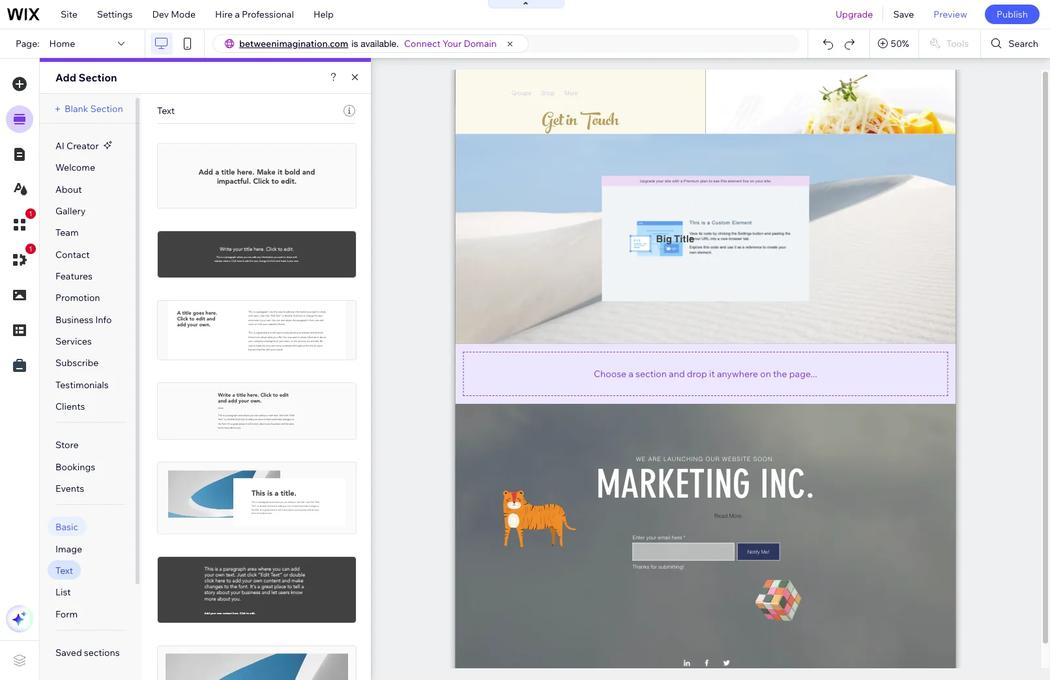 Task type: vqa. For each thing, say whether or not it's contained in the screenshot.
'AUTOSAVED'
no



Task type: describe. For each thing, give the bounding box(es) containing it.
upgrade
[[836, 8, 873, 20]]

settings
[[97, 8, 133, 20]]

ai
[[55, 140, 65, 152]]

dev mode
[[152, 8, 196, 20]]

promotion
[[55, 292, 100, 304]]

and
[[669, 368, 685, 380]]

add
[[55, 71, 76, 84]]

contact
[[55, 249, 90, 261]]

team
[[55, 227, 79, 239]]

is available. connect your domain
[[352, 38, 497, 50]]

section
[[636, 368, 667, 380]]

choose
[[594, 368, 627, 380]]

tools
[[947, 38, 969, 50]]

features
[[55, 271, 93, 282]]

tools button
[[919, 29, 981, 58]]

0 vertical spatial text
[[157, 105, 175, 117]]

available.
[[361, 38, 399, 49]]

help
[[314, 8, 334, 20]]

page...
[[790, 368, 818, 380]]

info
[[95, 314, 112, 326]]

about
[[55, 184, 82, 195]]

testimonials
[[55, 379, 109, 391]]

professional
[[242, 8, 294, 20]]

store
[[55, 440, 79, 451]]

connect
[[404, 38, 441, 50]]

sections
[[84, 647, 120, 659]]

business info
[[55, 314, 112, 326]]

drop
[[687, 368, 707, 380]]

saved
[[55, 647, 82, 659]]

form
[[55, 609, 78, 621]]

add section
[[55, 71, 117, 84]]

blank section
[[65, 103, 123, 115]]

saved sections
[[55, 647, 120, 659]]

domain
[[464, 38, 497, 50]]

betweenimagination.com
[[239, 38, 349, 50]]

save button
[[884, 0, 924, 29]]

hire
[[215, 8, 233, 20]]

clients
[[55, 401, 85, 413]]

home
[[49, 38, 75, 50]]

blank
[[65, 103, 88, 115]]

publish
[[997, 8, 1028, 20]]



Task type: locate. For each thing, give the bounding box(es) containing it.
search button
[[982, 29, 1051, 58]]

1
[[29, 210, 33, 218], [29, 245, 33, 253]]

1 horizontal spatial text
[[157, 105, 175, 117]]

1 left contact
[[29, 245, 33, 253]]

0 vertical spatial 1
[[29, 210, 33, 218]]

50%
[[891, 38, 910, 50]]

0 horizontal spatial text
[[55, 565, 73, 577]]

image
[[55, 544, 82, 555]]

1 left "gallery"
[[29, 210, 33, 218]]

bookings
[[55, 461, 95, 473]]

creator
[[67, 140, 99, 152]]

subscribe
[[55, 358, 99, 369]]

a
[[235, 8, 240, 20], [629, 368, 634, 380]]

section for blank section
[[90, 103, 123, 115]]

section up blank section
[[79, 71, 117, 84]]

a for professional
[[235, 8, 240, 20]]

is
[[352, 38, 358, 49]]

preview
[[934, 8, 968, 20]]

publish button
[[985, 5, 1040, 24]]

0 vertical spatial 1 button
[[6, 209, 36, 239]]

1 vertical spatial 1
[[29, 245, 33, 253]]

save
[[894, 8, 914, 20]]

0 horizontal spatial a
[[235, 8, 240, 20]]

gallery
[[55, 205, 86, 217]]

1 button left contact
[[6, 244, 36, 274]]

list
[[55, 587, 71, 599]]

site
[[61, 8, 77, 20]]

0 vertical spatial a
[[235, 8, 240, 20]]

ai creator
[[55, 140, 99, 152]]

basic
[[55, 522, 78, 534]]

section
[[79, 71, 117, 84], [90, 103, 123, 115]]

2 1 button from the top
[[6, 244, 36, 274]]

0 vertical spatial section
[[79, 71, 117, 84]]

1 vertical spatial section
[[90, 103, 123, 115]]

dev
[[152, 8, 169, 20]]

choose a section and drop it anywhere on the page...
[[594, 368, 818, 380]]

text
[[157, 105, 175, 117], [55, 565, 73, 577]]

search
[[1009, 38, 1039, 50]]

your
[[443, 38, 462, 50]]

it
[[709, 368, 715, 380]]

the
[[773, 368, 788, 380]]

events
[[55, 483, 84, 495]]

services
[[55, 336, 92, 348]]

section for add section
[[79, 71, 117, 84]]

1 1 from the top
[[29, 210, 33, 218]]

business
[[55, 314, 93, 326]]

1 vertical spatial text
[[55, 565, 73, 577]]

preview button
[[924, 0, 977, 29]]

50% button
[[870, 29, 919, 58]]

1 button left team
[[6, 209, 36, 239]]

1 1 button from the top
[[6, 209, 36, 239]]

a for section
[[629, 368, 634, 380]]

anywhere
[[717, 368, 758, 380]]

1 button
[[6, 209, 36, 239], [6, 244, 36, 274]]

mode
[[171, 8, 196, 20]]

section right blank
[[90, 103, 123, 115]]

1 horizontal spatial a
[[629, 368, 634, 380]]

1 vertical spatial 1 button
[[6, 244, 36, 274]]

2 1 from the top
[[29, 245, 33, 253]]

welcome
[[55, 162, 95, 174]]

1 vertical spatial a
[[629, 368, 634, 380]]

on
[[761, 368, 771, 380]]

hire a professional
[[215, 8, 294, 20]]

a left section
[[629, 368, 634, 380]]

a right "hire" at the top of the page
[[235, 8, 240, 20]]



